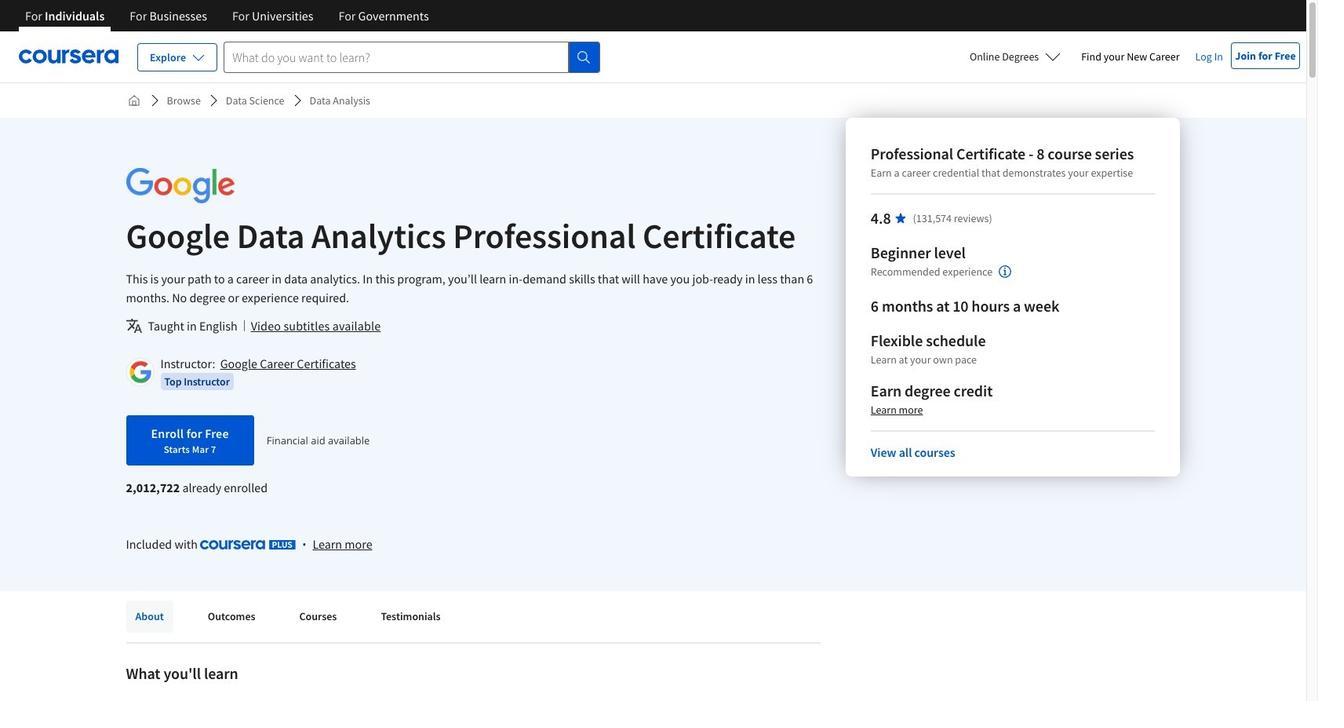 Task type: locate. For each thing, give the bounding box(es) containing it.
google image
[[126, 168, 234, 203]]

coursera plus image
[[200, 540, 296, 550]]

None search field
[[224, 41, 601, 73]]



Task type: describe. For each thing, give the bounding box(es) containing it.
information about difficulty level pre-requisites. image
[[999, 265, 1012, 278]]

learn more about degree credit element
[[871, 402, 924, 418]]

What do you want to learn? text field
[[224, 41, 569, 73]]

coursera image
[[19, 44, 119, 69]]

home image
[[128, 94, 140, 107]]

banner navigation
[[13, 0, 442, 43]]

google career certificates image
[[128, 360, 152, 384]]



Task type: vqa. For each thing, say whether or not it's contained in the screenshot.
Google IMAGE
yes



